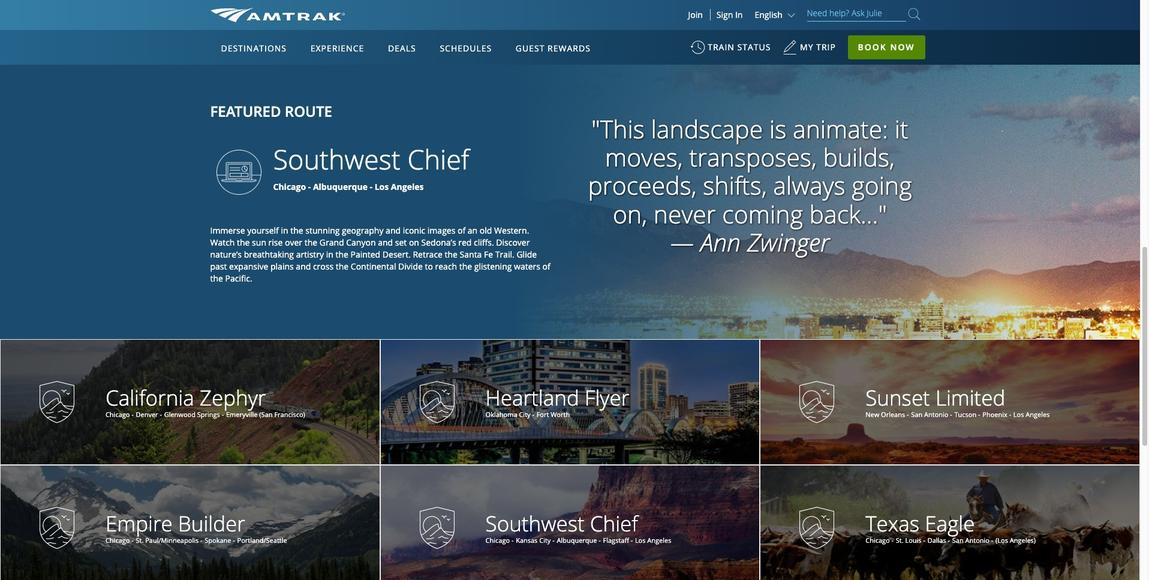 Task type: describe. For each thing, give the bounding box(es) containing it.
the down grand
[[336, 249, 349, 260]]

southwest chief chicago - albuquerque - los angeles
[[273, 141, 470, 192]]

moves,
[[606, 141, 683, 174]]

set
[[395, 237, 407, 248]]

heartland for heartland
[[603, 26, 643, 37]]

going
[[852, 169, 913, 203]]

texas eagle chicago st. louis dallas san antonio (los angeles)
[[866, 510, 1037, 546]]

painted
[[351, 249, 381, 260]]

status
[[738, 41, 771, 53]]

albuquerque inside the southwest chief chicago - albuquerque - los angeles
[[313, 181, 368, 192]]

fort
[[537, 411, 549, 420]]

breathtaking
[[244, 249, 294, 260]]

train
[[708, 41, 735, 53]]

never
[[654, 197, 716, 231]]

geography
[[342, 225, 384, 236]]

immerse
[[210, 225, 245, 236]]

iconic
[[403, 225, 426, 236]]

book now
[[859, 41, 916, 53]]

—
[[671, 225, 695, 259]]

the right cross
[[336, 261, 349, 272]]

california zephyr chicago denver glenwood springs emeryville (san francisco)
[[106, 384, 305, 420]]

2 - from the left
[[370, 181, 373, 192]]

coming
[[723, 197, 804, 231]]

heartland button
[[593, 22, 652, 42]]

the down santa
[[460, 261, 472, 272]]

zwinger
[[748, 225, 830, 259]]

california
[[106, 384, 194, 412]]

in
[[736, 9, 743, 20]]

orleans
[[882, 411, 906, 420]]

schedules link
[[435, 30, 497, 65]]

my trip
[[801, 41, 837, 53]]

glide
[[517, 249, 537, 260]]

cliffs.
[[474, 237, 494, 248]]

builds,
[[824, 141, 895, 174]]

san inside sunset limited new orleans san antonio tucson phoenix los angeles
[[912, 411, 923, 420]]

proceeds,
[[588, 169, 697, 203]]

guest
[[516, 43, 545, 54]]

francisco)
[[274, 411, 305, 420]]

immerse yourself in the stunning geography and iconic images of an old western. watch the sun rise over the grand canyon and set on sedona's red cliffs. discover nature's breathtaking artistry in the painted desert. retrace the santa fe trail. glide past expansive plains and cross the continental divide to reach the glistening waters of the pacific.
[[210, 225, 551, 284]]

join button
[[681, 9, 711, 20]]

expansive
[[229, 261, 268, 272]]

discover
[[496, 237, 530, 248]]

continental
[[351, 261, 396, 272]]

1 horizontal spatial of
[[543, 261, 551, 272]]

tucson
[[955, 411, 977, 420]]

is
[[770, 112, 787, 146]]

back…"
[[810, 197, 888, 231]]

los inside the southwest chief chicago - albuquerque - los angeles
[[375, 181, 389, 192]]

emeryville
[[226, 411, 258, 420]]

california zephyr image
[[40, 382, 74, 424]]

sign in
[[717, 9, 743, 20]]

sign
[[717, 9, 734, 20]]

desert.
[[383, 249, 411, 260]]

trail.
[[496, 249, 515, 260]]

chicago for texas eagle chicago st. louis dallas san antonio (los angeles)
[[866, 537, 890, 546]]

the up "artistry"
[[305, 237, 318, 248]]

divide
[[399, 261, 423, 272]]

empire builder chicago st. paul/minneapolis spokane portland/seattle
[[106, 510, 287, 546]]

kansas
[[516, 537, 538, 546]]

1 horizontal spatial in
[[326, 249, 334, 260]]

flyer
[[585, 384, 630, 412]]

southwest for southwest chief chicago - albuquerque - los angeles
[[273, 141, 401, 177]]

the up reach
[[445, 249, 458, 260]]

book now button
[[848, 35, 926, 59]]

springs
[[197, 411, 220, 420]]

pacific.
[[225, 273, 252, 284]]

sunset
[[866, 384, 931, 412]]

los inside sunset limited new orleans san antonio tucson phoenix los angeles
[[1014, 411, 1025, 420]]

chicago for southwest chief chicago kansas city albuquerque flagstaff los angeles
[[486, 537, 510, 546]]

artistry
[[296, 249, 324, 260]]

deserts
[[553, 26, 584, 37]]

builder
[[178, 510, 245, 538]]

banner containing join
[[0, 0, 1141, 277]]

sign in button
[[717, 9, 743, 20]]

book
[[859, 41, 887, 53]]

angeles inside the southwest chief chicago - albuquerque - los angeles
[[391, 181, 424, 192]]

glistening
[[475, 261, 512, 272]]

heartland flyer oklahoma city fort worth
[[486, 384, 630, 420]]

regions map image
[[255, 100, 543, 268]]

reach
[[435, 261, 457, 272]]

(san
[[259, 411, 273, 420]]

stunning
[[306, 225, 340, 236]]

"this landscape is animate: it moves, transposes, builds, proceeds, shifts, always going on, never coming back…" —                                      ann zwinger
[[588, 112, 913, 259]]

to
[[425, 261, 433, 272]]

on
[[409, 237, 419, 248]]

over
[[285, 237, 303, 248]]

waters
[[514, 261, 541, 272]]

train status
[[708, 41, 771, 53]]

alt text image
[[420, 382, 455, 424]]

los inside southwest chief chicago kansas city albuquerque flagstaff los angeles
[[635, 537, 646, 546]]

deals button
[[383, 32, 421, 65]]

amtrak image
[[210, 8, 345, 22]]

sedona's
[[422, 237, 456, 248]]



Task type: locate. For each thing, give the bounding box(es) containing it.
st. for texas
[[896, 537, 904, 546]]

heartland for heartland flyer oklahoma city fort worth
[[486, 384, 580, 412]]

watch
[[210, 237, 235, 248]]

empire builder image
[[40, 508, 74, 550]]

portland/seattle
[[237, 537, 287, 546]]

southwest chief image
[[420, 508, 455, 550]]

1 - from the left
[[308, 181, 311, 192]]

albuquerque
[[313, 181, 368, 192], [557, 537, 597, 546]]

2 vertical spatial and
[[296, 261, 311, 272]]

glenwood
[[164, 411, 196, 420]]

0 vertical spatial los
[[375, 181, 389, 192]]

and left set
[[378, 237, 393, 248]]

cowboys
[[498, 26, 534, 37]]

banner
[[0, 0, 1141, 277]]

chief inside southwest chief chicago kansas city albuquerque flagstaff los angeles
[[590, 510, 638, 538]]

angeles inside southwest chief chicago kansas city albuquerque flagstaff los angeles
[[648, 537, 672, 546]]

0 vertical spatial of
[[458, 225, 466, 236]]

experience
[[311, 43, 364, 54]]

chicago inside the southwest chief chicago - albuquerque - los angeles
[[273, 181, 306, 192]]

1 horizontal spatial city
[[540, 537, 551, 546]]

chicago up the yourself
[[273, 181, 306, 192]]

application inside banner
[[255, 100, 543, 268]]

1 horizontal spatial los
[[635, 537, 646, 546]]

0 vertical spatial in
[[281, 225, 288, 236]]

phoenix
[[983, 411, 1008, 420]]

0 horizontal spatial -
[[308, 181, 311, 192]]

2 horizontal spatial los
[[1014, 411, 1025, 420]]

chicago left paul/minneapolis
[[106, 537, 130, 546]]

landscape
[[651, 112, 764, 146]]

trip
[[817, 41, 837, 53]]

angeles right phoenix
[[1026, 411, 1050, 420]]

0 vertical spatial angeles
[[391, 181, 424, 192]]

antonio left tucson
[[925, 411, 949, 420]]

in
[[281, 225, 288, 236], [326, 249, 334, 260]]

city left fort
[[519, 411, 531, 420]]

new
[[866, 411, 880, 420]]

the down past
[[210, 273, 223, 284]]

worth
[[551, 411, 570, 420]]

antonio
[[925, 411, 949, 420], [966, 537, 990, 546]]

eagle
[[926, 510, 975, 538]]

route
[[285, 102, 332, 121]]

1 vertical spatial city
[[540, 537, 551, 546]]

chicago inside southwest chief chicago kansas city albuquerque flagstaff los angeles
[[486, 537, 510, 546]]

0 horizontal spatial albuquerque
[[313, 181, 368, 192]]

of left an
[[458, 225, 466, 236]]

train status link
[[691, 36, 771, 65]]

heartland inside heartland flyer oklahoma city fort worth
[[486, 384, 580, 412]]

"this
[[592, 112, 645, 146]]

angeles)
[[1010, 537, 1037, 546]]

join
[[689, 9, 703, 20]]

albuquerque up stunning at left top
[[313, 181, 368, 192]]

1 vertical spatial chief
[[590, 510, 638, 538]]

angeles right flagstaff
[[648, 537, 672, 546]]

fe
[[484, 249, 493, 260]]

1 vertical spatial san
[[953, 537, 964, 546]]

destinations button
[[216, 32, 292, 65]]

chicago
[[273, 181, 306, 192], [106, 411, 130, 420], [106, 537, 130, 546], [486, 537, 510, 546], [866, 537, 890, 546]]

chief for southwest chief chicago - albuquerque - los angeles
[[408, 141, 470, 177]]

los right phoenix
[[1014, 411, 1025, 420]]

city right kansas
[[540, 537, 551, 546]]

0 horizontal spatial city
[[519, 411, 531, 420]]

st. left 'louis'
[[896, 537, 904, 546]]

0 vertical spatial san
[[912, 411, 923, 420]]

southwest chief chicago kansas city albuquerque flagstaff los angeles
[[486, 510, 672, 546]]

antonio inside texas eagle chicago st. louis dallas san antonio (los angeles)
[[966, 537, 990, 546]]

images
[[428, 225, 456, 236]]

0 vertical spatial and
[[386, 225, 401, 236]]

1 horizontal spatial southwest
[[486, 510, 585, 538]]

1 vertical spatial albuquerque
[[557, 537, 597, 546]]

st. left paul/minneapolis
[[136, 537, 144, 546]]

san right orleans
[[912, 411, 923, 420]]

- up geography
[[370, 181, 373, 192]]

0 vertical spatial chief
[[408, 141, 470, 177]]

southwest inside the southwest chief chicago - albuquerque - los angeles
[[273, 141, 401, 177]]

1 horizontal spatial heartland
[[603, 26, 643, 37]]

2 vertical spatial los
[[635, 537, 646, 546]]

ann
[[701, 225, 741, 259]]

my
[[801, 41, 814, 53]]

st. inside texas eagle chicago st. louis dallas san antonio (los angeles)
[[896, 537, 904, 546]]

2 st. from the left
[[896, 537, 904, 546]]

of right waters
[[543, 261, 551, 272]]

yourself
[[247, 225, 279, 236]]

dallas
[[928, 537, 947, 546]]

denver
[[136, 411, 158, 420]]

None text field
[[101, 384, 368, 420], [482, 384, 748, 420], [862, 384, 1128, 420], [101, 510, 368, 546], [482, 510, 748, 546], [101, 384, 368, 420], [482, 384, 748, 420], [862, 384, 1128, 420], [101, 510, 368, 546], [482, 510, 748, 546]]

limited
[[936, 384, 1006, 412]]

st. for empire
[[136, 537, 144, 546]]

sunset limited new orleans san antonio tucson phoenix los angeles
[[866, 384, 1050, 420]]

1 horizontal spatial angeles
[[648, 537, 672, 546]]

0 vertical spatial albuquerque
[[313, 181, 368, 192]]

0 horizontal spatial of
[[458, 225, 466, 236]]

cowboys button
[[488, 22, 543, 42]]

chicago inside texas eagle chicago st. louis dallas san antonio (los angeles)
[[866, 537, 890, 546]]

zephyr
[[200, 384, 266, 412]]

san inside texas eagle chicago st. louis dallas san antonio (los angeles)
[[953, 537, 964, 546]]

0 horizontal spatial angeles
[[391, 181, 424, 192]]

grand
[[320, 237, 344, 248]]

chicago for southwest chief chicago - albuquerque - los angeles
[[273, 181, 306, 192]]

shifts,
[[703, 169, 767, 203]]

1 st. from the left
[[136, 537, 144, 546]]

an
[[468, 225, 478, 236]]

los right flagstaff
[[635, 537, 646, 546]]

retrace
[[413, 249, 443, 260]]

chicago left "denver"
[[106, 411, 130, 420]]

in down grand
[[326, 249, 334, 260]]

0 horizontal spatial st.
[[136, 537, 144, 546]]

0 vertical spatial antonio
[[925, 411, 949, 420]]

and up set
[[386, 225, 401, 236]]

0 horizontal spatial southwest
[[273, 141, 401, 177]]

chief for southwest chief chicago kansas city albuquerque flagstaff los angeles
[[590, 510, 638, 538]]

chicago left 'louis'
[[866, 537, 890, 546]]

0 horizontal spatial chief
[[408, 141, 470, 177]]

cross
[[313, 261, 334, 272]]

sunset limited image
[[800, 382, 835, 424]]

0 vertical spatial heartland
[[603, 26, 643, 37]]

guest rewards
[[516, 43, 591, 54]]

0 horizontal spatial los
[[375, 181, 389, 192]]

1 horizontal spatial albuquerque
[[557, 537, 597, 546]]

1 vertical spatial heartland
[[486, 384, 580, 412]]

the left sun
[[237, 237, 250, 248]]

past
[[210, 261, 227, 272]]

in up rise
[[281, 225, 288, 236]]

and down "artistry"
[[296, 261, 311, 272]]

always
[[774, 169, 846, 203]]

-
[[308, 181, 311, 192], [370, 181, 373, 192]]

of
[[458, 225, 466, 236], [543, 261, 551, 272]]

sun
[[252, 237, 266, 248]]

rise
[[269, 237, 283, 248]]

it
[[895, 112, 909, 146]]

albuquerque left flagstaff
[[557, 537, 597, 546]]

louis
[[906, 537, 922, 546]]

1 vertical spatial los
[[1014, 411, 1025, 420]]

schedules
[[440, 43, 492, 54]]

1 horizontal spatial san
[[953, 537, 964, 546]]

english button
[[755, 9, 798, 20]]

destinations
[[221, 43, 287, 54]]

experience button
[[306, 32, 369, 65]]

chicago for empire builder chicago st. paul/minneapolis spokane portland/seattle
[[106, 537, 130, 546]]

st.
[[136, 537, 144, 546], [896, 537, 904, 546]]

chicago inside empire builder chicago st. paul/minneapolis spokane portland/seattle
[[106, 537, 130, 546]]

santa
[[460, 249, 482, 260]]

1 horizontal spatial antonio
[[966, 537, 990, 546]]

1 vertical spatial antonio
[[966, 537, 990, 546]]

chicago left kansas
[[486, 537, 510, 546]]

chief inside the southwest chief chicago - albuquerque - los angeles
[[408, 141, 470, 177]]

1 horizontal spatial st.
[[896, 537, 904, 546]]

southwest for southwest chief chicago kansas city albuquerque flagstaff los angeles
[[486, 510, 585, 538]]

2 horizontal spatial angeles
[[1026, 411, 1050, 420]]

texas eagle image
[[800, 508, 835, 550]]

nature's
[[210, 249, 242, 260]]

canyon
[[346, 237, 376, 248]]

animate:
[[793, 112, 889, 146]]

antonio inside sunset limited new orleans san antonio tucson phoenix los angeles
[[925, 411, 949, 420]]

deals
[[388, 43, 416, 54]]

angeles
[[391, 181, 424, 192], [1026, 411, 1050, 420], [648, 537, 672, 546]]

antonio left (los
[[966, 537, 990, 546]]

0 horizontal spatial in
[[281, 225, 288, 236]]

none text field containing texas eagle
[[862, 510, 1128, 546]]

the up over
[[291, 225, 303, 236]]

chicago inside "california zephyr chicago denver glenwood springs emeryville (san francisco)"
[[106, 411, 130, 420]]

guest rewards button
[[511, 32, 596, 65]]

1 vertical spatial and
[[378, 237, 393, 248]]

san
[[912, 411, 923, 420], [953, 537, 964, 546]]

on,
[[613, 197, 648, 231]]

0 vertical spatial city
[[519, 411, 531, 420]]

deserts button
[[543, 22, 593, 42]]

southwest inside southwest chief chicago kansas city albuquerque flagstaff los angeles
[[486, 510, 585, 538]]

Please enter your search item search field
[[807, 6, 907, 22]]

plains
[[271, 261, 294, 272]]

old
[[480, 225, 492, 236]]

heartland inside button
[[603, 26, 643, 37]]

search icon image
[[909, 6, 921, 22]]

st. inside empire builder chicago st. paul/minneapolis spokane portland/seattle
[[136, 537, 144, 546]]

application
[[255, 100, 543, 268]]

angeles inside sunset limited new orleans san antonio tucson phoenix los angeles
[[1026, 411, 1050, 420]]

1 vertical spatial of
[[543, 261, 551, 272]]

city inside southwest chief chicago kansas city albuquerque flagstaff los angeles
[[540, 537, 551, 546]]

0 horizontal spatial san
[[912, 411, 923, 420]]

(los
[[996, 537, 1009, 546]]

paul/minneapolis
[[145, 537, 199, 546]]

city inside heartland flyer oklahoma city fort worth
[[519, 411, 531, 420]]

2 vertical spatial angeles
[[648, 537, 672, 546]]

1 vertical spatial in
[[326, 249, 334, 260]]

- up stunning at left top
[[308, 181, 311, 192]]

0 vertical spatial southwest
[[273, 141, 401, 177]]

los up geography
[[375, 181, 389, 192]]

1 horizontal spatial -
[[370, 181, 373, 192]]

albuquerque inside southwest chief chicago kansas city albuquerque flagstaff los angeles
[[557, 537, 597, 546]]

angeles up the iconic
[[391, 181, 424, 192]]

chicago for california zephyr chicago denver glenwood springs emeryville (san francisco)
[[106, 411, 130, 420]]

southwest
[[273, 141, 401, 177], [486, 510, 585, 538]]

1 horizontal spatial chief
[[590, 510, 638, 538]]

0 horizontal spatial antonio
[[925, 411, 949, 420]]

0 horizontal spatial heartland
[[486, 384, 580, 412]]

1 vertical spatial southwest
[[486, 510, 585, 538]]

1 vertical spatial angeles
[[1026, 411, 1050, 420]]

san right dallas
[[953, 537, 964, 546]]

None text field
[[862, 510, 1128, 546]]

rewards
[[548, 43, 591, 54]]

empire
[[106, 510, 173, 538]]

my trip button
[[783, 36, 837, 65]]

featured route
[[210, 102, 332, 121]]



Task type: vqa. For each thing, say whether or not it's contained in the screenshot.


